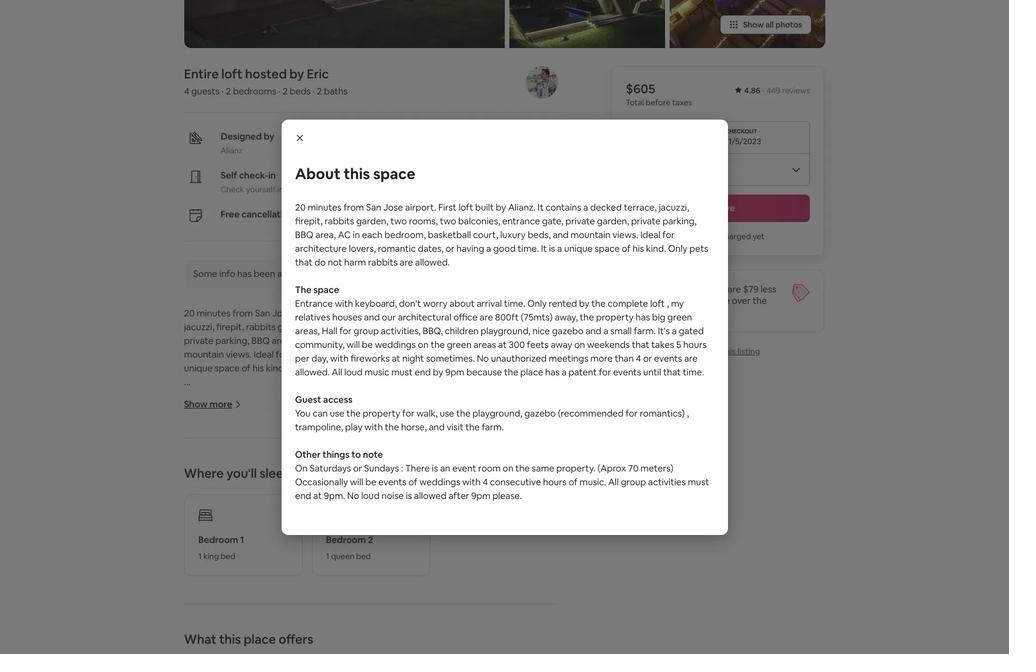Task type: describe. For each thing, give the bounding box(es) containing it.
0 horizontal spatial mountain
[[184, 349, 224, 361]]

some
[[193, 268, 218, 280]]

takes inside the space entrance with keyboard, don't worry about arrival time. only rented by the complete loft , my relatives houses and our architectural office are 800ft (75mts) away, the property has big green areas, hall for group activities, bbq, children playground, nice gazebo and a small farm. it's a gated community, will be weddings on the green areas at 300 feets away on weekends that takes 5 hours per day, with fireworks at night sometimes. no unauthorized meetings more than 4 or events are allowed. all loud music must end by 9pm because the place has a patent for events until that time.
[[652, 339, 675, 351]]

(75mts) inside the space entrance with keyboard, don't worry about arrival time. only rented by the complete loft , my relatives houses and our architectural office are 800ft (75mts) away, the property has big green areas, hall for group activities, bbq, children playground, nice gazebo and a small farm. it's a gated community, will be weddings on the green areas at 300 feets away on weekends that takes 5 hours per day, with fireworks at night sometimes. no unauthorized meetings more than 4 or events are allowed. all loud music must end by 9pm because the place has a patent for events until that time.
[[521, 311, 553, 323]]

away inside entrance with keyboard, don't worry about arrival time. only rented by the complete loft , my relatives houses and our architectural office are 800ft (75mts) away, the property has big green areas, hall for group activities, bbq, children playground, nice gazebo and a small farm. it's a gated community, will be weddings on the green areas at 300 feets away on weekends that takes 5 hours per day, with fireworks at night sometimes. no unauthorized meetings more than 4 or events are allowed. all loud music must end by 9pm because the place has a patent for events until that time.
[[536, 445, 557, 457]]

exterior de noche image
[[509, 0, 665, 48]]

same inside the other things to note on saturdays or sundays : there is an event room on the same property. (aprox 70 meters) occasionally will be events of weddings with 4 consecutive hours of music. all group activities must end at 9pm. no loud noise is allowed after 9pm please.
[[532, 462, 555, 475]]

playground, inside entrance with keyboard, don't worry about arrival time. only rented by the complete loft , my relatives houses and our architectural office are 800ft (75mts) away, the property has big green areas, hall for group activities, bbq, children playground, nice gazebo and a small farm. it's a gated community, will be weddings on the green areas at 300 feets away on weekends that takes 5 hours per day, with fireworks at night sometimes. no unauthorized meetings more than 4 or events are allowed. all loud music must end by 9pm because the place has a patent for events until that time.
[[428, 431, 478, 443]]

report this listing button
[[676, 347, 761, 357]]

70 inside the other things to note on saturdays or sundays : there is an event room on the same property. (aprox 70 meters) occasionally will be events of weddings with 4 consecutive hours of music. all group activities must end at 9pm. no loud noise is allowed after 9pm please.
[[628, 462, 639, 475]]

visit inside you can use the property for walk, use the playground, gazebo (recommended for romantics) , trampoline,  play with the horse, and visit the farm.
[[389, 541, 406, 553]]

until inside entrance with keyboard, don't worry about arrival time. only rented by the complete loft , my relatives houses and our architectural office are 800ft (75mts) away, the property has big green areas, hall for group activities, bbq, children playground, nice gazebo and a small farm. it's a gated community, will be weddings on the green areas at 300 feets away on weekends that takes 5 hours per day, with fireworks at night sometimes. no unauthorized meetings more than 4 or events are allowed. all loud music must end by 9pm because the place has a patent for events until that time.
[[382, 486, 400, 498]]

allowed inside the other things to note on saturdays or sundays : there is an event room on the same property. (aprox 70 meters) occasionally will be events of weddings with 4 consecutive hours of music. all group activities must end at 9pm. no loud noise is allowed after 9pm please.
[[414, 490, 447, 502]]

3 · from the left
[[313, 85, 315, 97]]

activities inside the on saturdays or sundays : there is an event room on the same property. (aprox 70 meters) occasionally will be events of weddings with 4 consecutive hours of music. all group activities must end at 9pm. no loud noise is allowed after 9pm please.
[[211, 610, 249, 622]]

gate, inside about this space 'dialog'
[[542, 215, 564, 227]]

music. inside the on saturdays or sundays : there is an event room on the same property. (aprox 70 meters) occasionally will be events of weddings with 4 consecutive hours of music. all group activities must end at 9pm. no loud noise is allowed after 9pm please.
[[504, 596, 531, 608]]

self
[[221, 170, 237, 182]]

1 vertical spatial ac
[[295, 335, 307, 347]]

0 horizontal spatial luxury
[[457, 335, 482, 347]]

(75mts) inside entrance with keyboard, don't worry about arrival time. only rented by the complete loft , my relatives houses and our architectural office are 800ft (75mts) away, the property has big green areas, hall for group activities, bbq, children playground, nice gazebo and a small farm. it's a gated community, will be weddings on the green areas at 300 feets away on weekends that takes 5 hours per day, with fireworks at night sometimes. no unauthorized meetings more than 4 or events are allowed. all loud music must end by 9pm because the place has a patent for events until that time.
[[429, 418, 461, 430]]

must inside the on saturdays or sundays : there is an event room on the same property. (aprox 70 meters) occasionally will be events of weddings with 4 consecutive hours of music. all group activities must end at 9pm. no loud noise is allowed after 9pm please.
[[251, 610, 273, 622]]

1 · from the left
[[222, 85, 224, 97]]

1 vertical spatial his
[[253, 363, 264, 375]]

oct
[[327, 208, 343, 221]]

this for about
[[344, 164, 370, 184]]

0 horizontal spatial jacuzzi,
[[184, 321, 215, 333]]

months.
[[650, 306, 684, 318]]

0 horizontal spatial rooms,
[[330, 321, 359, 333]]

community, inside entrance with keyboard, don't worry about arrival time. only rented by the complete loft , my relatives houses and our architectural office are 800ft (75mts) away, the property has big green areas, hall for group activities, bbq, children playground, nice gazebo and a small farm. it's a gated community, will be weddings on the green areas at 300 feets away on weekends that takes 5 hours per day, with fireworks at night sometimes. no unauthorized meetings more than 4 or events are allowed. all loud music must end by 9pm because the place has a patent for events until that time.
[[280, 445, 329, 457]]

gazebo inside guest access you can use the property for walk, use the playground, gazebo (recommended for romantics) , trampoline,  play with the horse, and visit the farm.
[[525, 408, 556, 420]]

good inside about this space 'dialog'
[[494, 243, 516, 255]]

less
[[761, 284, 777, 296]]

bedroom, inside about this space 'dialog'
[[385, 229, 426, 241]]

about this space
[[295, 164, 416, 184]]

some info has been automatically translated. show original language
[[193, 268, 483, 280]]

1 vertical spatial from
[[233, 308, 253, 320]]

0 horizontal spatial ideal
[[254, 349, 274, 361]]

sleep
[[260, 466, 291, 482]]

entire
[[184, 66, 219, 82]]

20 minutes from san jose airport. first loft built by alianz. it contains a decked terrace, jacuzzi, firepit, rabbits garden, two rooms,  two balconies, entrance gate, private garden, private parking, bbq area, ac in each bedroom, basketball court, luxury beds, and mountain views. ideal for architecture lovers, romantic dates, or having a good time. it is a unique space of his kind. only pets that do not harm rabbits are allowed. inside about this space 'dialog'
[[295, 201, 709, 268]]

3
[[643, 306, 648, 318]]

events inside the on saturdays or sundays : there is an event room on the same property. (aprox 70 meters) occasionally will be events of weddings with 4 consecutive hours of music. all group activities must end at 9pm. no loud noise is allowed after 9pm please.
[[303, 596, 331, 608]]

bed for 2
[[356, 552, 371, 562]]

trampoline, inside you can use the property for walk, use the playground, gazebo (recommended for romantics) , trampoline,  play with the horse, and visit the farm.
[[235, 541, 284, 553]]

consecutive inside the on saturdays or sundays : there is an event room on the same property. (aprox 70 meters) occasionally will be events of weddings with 4 consecutive hours of music. all group activities must end at 9pm. no loud noise is allowed after 9pm please.
[[414, 596, 465, 608]]

1 horizontal spatial 1
[[240, 534, 244, 546]]

will inside the other things to note on saturdays or sundays : there is an event room on the same property. (aprox 70 meters) occasionally will be events of weddings with 4 consecutive hours of music. all group activities must end at 9pm. no loud noise is allowed after 9pm please.
[[350, 476, 364, 488]]

bedroom for 1
[[198, 534, 238, 546]]

where
[[184, 466, 224, 482]]

activities, inside entrance with keyboard, don't worry about arrival time. only rented by the complete loft , my relatives houses and our architectural office are 800ft (75mts) away, the property has big green areas, hall for group activities, bbq, children playground, nice gazebo and a small farm. it's a gated community, will be weddings on the green areas at 300 feets away on weekends that takes 5 hours per day, with fireworks at night sometimes. no unauthorized meetings more than 4 or events are allowed. all loud music must end by 9pm because the place has a patent for events until that time.
[[329, 431, 368, 443]]

reserve button
[[626, 195, 811, 222]]

9pm. inside the on saturdays or sundays : there is an event room on the same property. (aprox 70 meters) occasionally will be events of weddings with 4 consecutive hours of music. all group activities must end at 9pm. no loud noise is allowed after 9pm please.
[[303, 610, 325, 622]]

don't inside entrance with keyboard, don't worry about arrival time. only rented by the complete loft , my relatives houses and our architectural office are 800ft (75mts) away, the property has big green areas, hall for group activities, bbq, children playground, nice gazebo and a small farm. it's a gated community, will be weddings on the green areas at 300 feets away on weekends that takes 5 hours per day, with fireworks at night sometimes. no unauthorized meetings more than 4 or events are allowed. all loud music must end by 9pm because the place has a patent for events until that time.
[[288, 404, 310, 416]]

photos
[[776, 19, 803, 30]]

queen
[[331, 552, 355, 562]]

1 vertical spatial 20 minutes from san jose airport. first loft built by alianz. it contains a decked terrace, jacuzzi, firepit, rabbits garden, two rooms,  two balconies, entrance gate, private garden, private parking, bbq area, ac in each bedroom, basketball court, luxury beds, and mountain views. ideal for architecture lovers, romantic dates, or having a good time. it is a unique space of his kind. only pets that do not harm rabbits are allowed.
[[184, 308, 560, 375]]

place inside entrance with keyboard, don't worry about arrival time. only rented by the complete loft , my relatives houses and our architectural office are 800ft (75mts) away, the property has big green areas, hall for group activities, bbq, children playground, nice gazebo and a small farm. it's a gated community, will be weddings on the green areas at 300 feets away on weekends that takes 5 hours per day, with fireworks at night sometimes. no unauthorized meetings more than 4 or events are allowed. all loud music must end by 9pm because the place has a patent for events until that time.
[[259, 486, 282, 498]]

1 vertical spatial pets
[[310, 363, 328, 375]]

self check-in check yourself in with the keypad.
[[221, 170, 347, 195]]

reserve
[[701, 202, 736, 214]]

contains inside about this space 'dialog'
[[546, 201, 582, 213]]

activities inside the other things to note on saturdays or sundays : there is an event room on the same property. (aprox 70 meters) occasionally will be events of weddings with 4 consecutive hours of music. all group activities must end at 9pm. no loud noise is allowed after 9pm please.
[[649, 476, 686, 488]]

1 vertical spatial not
[[363, 363, 378, 375]]

walk, inside guest access you can use the property for walk, use the playground, gazebo (recommended for romantics) , trampoline,  play with the horse, and visit the farm.
[[417, 408, 438, 420]]

rate
[[713, 295, 730, 307]]

1 vertical spatial kind.
[[266, 363, 286, 375]]

gazebo inside entrance with keyboard, don't worry about arrival time. only rented by the complete loft , my relatives houses and our architectural office are 800ft (75mts) away, the property has big green areas, hall for group activities, bbq, children playground, nice gazebo and a small farm. it's a gated community, will be weddings on the green areas at 300 feets away on weekends that takes 5 hours per day, with fireworks at night sometimes. no unauthorized meetings more than 4 or events are allowed. all loud music must end by 9pm because the place has a patent for events until that time.
[[500, 431, 531, 443]]

entire loft hosted by eric 4 guests · 2 bedrooms · 2 beds · 2 baths
[[184, 66, 348, 97]]

keyboard, inside entrance with keyboard, don't worry about arrival time. only rented by the complete loft , my relatives houses and our architectural office are 800ft (75mts) away, the property has big green areas, hall for group activities, bbq, children playground, nice gazebo and a small farm. it's a gated community, will be weddings on the green areas at 300 feets away on weekends that takes 5 hours per day, with fireworks at night sometimes. no unauthorized meetings more than 4 or events are allowed. all loud music must end by 9pm because the place has a patent for events until that time.
[[244, 404, 286, 416]]

show more
[[184, 399, 232, 411]]

loud inside entrance with keyboard, don't worry about arrival time. only rented by the complete loft , my relatives houses and our architectural office are 800ft (75mts) away, the property has big green areas, hall for group activities, bbq, children playground, nice gazebo and a small farm. it's a gated community, will be weddings on the green areas at 300 feets away on weekends that takes 5 hours per day, with fireworks at night sometimes. no unauthorized meetings more than 4 or events are allowed. all loud music must end by 9pm because the place has a patent for events until that time.
[[442, 473, 461, 485]]

report
[[694, 347, 721, 357]]

property inside the space entrance with keyboard, don't worry about arrival time. only rented by the complete loft , my relatives houses and our architectural office are 800ft (75mts) away, the property has big green areas, hall for group activities, bbq, children playground, nice gazebo and a small farm. it's a gated community, will be weddings on the green areas at 300 feets away on weekends that takes 5 hours per day, with fireworks at night sometimes. no unauthorized meetings more than 4 or events are allowed. all loud music must end by 9pm because the place has a patent for events until that time.
[[596, 311, 634, 323]]

0 horizontal spatial firepit,
[[217, 321, 244, 333]]

bedroom 1 1 king bed
[[198, 534, 244, 562]]

1 vertical spatial views.
[[226, 349, 252, 361]]

0 horizontal spatial first
[[327, 308, 346, 320]]

harm inside about this space 'dialog'
[[344, 256, 366, 268]]

1 vertical spatial decked
[[479, 308, 511, 320]]

the
[[295, 284, 312, 296]]

1 horizontal spatial show
[[383, 268, 407, 280]]

guest access you can use the property for walk, use the playground, gazebo (recommended for romantics) , trampoline,  play with the horse, and visit the farm.
[[295, 394, 689, 433]]

alianz loft @ nebulae image 5 image
[[670, 0, 826, 48]]

more inside the space entrance with keyboard, don't worry about arrival time. only rented by the complete loft , my relatives houses and our architectural office are 800ft (75mts) away, the property has big green areas, hall for group activities, bbq, children playground, nice gazebo and a small farm. it's a gated community, will be weddings on the green areas at 300 feets away on weekends that takes 5 hours per day, with fireworks at night sometimes. no unauthorized meetings more than 4 or events are allowed. all loud music must end by 9pm because the place has a patent for events until that time.
[[591, 353, 613, 365]]

1 vertical spatial lovers,
[[344, 349, 371, 361]]

no inside entrance with keyboard, don't worry about arrival time. only rented by the complete loft , my relatives houses and our architectural office are 800ft (75mts) away, the property has big green areas, hall for group activities, bbq, children playground, nice gazebo and a small farm. it's a gated community, will be weddings on the green areas at 300 feets away on weekends that takes 5 hours per day, with fireworks at night sometimes. no unauthorized meetings more than 4 or events are allowed. all loud music must end by 9pm because the place has a patent for events until that time.
[[501, 459, 513, 471]]

4.86 · 449 reviews
[[745, 85, 811, 96]]

place inside the space entrance with keyboard, don't worry about arrival time. only rented by the complete loft , my relatives houses and our architectural office are 800ft (75mts) away, the property has big green areas, hall for group activities, bbq, children playground, nice gazebo and a small farm. it's a gated community, will be weddings on the green areas at 300 feets away on weekends that takes 5 hours per day, with fireworks at night sometimes. no unauthorized meetings more than 4 or events are allowed. all loud music must end by 9pm because the place has a patent for events until that time.
[[521, 366, 544, 378]]

or inside entrance with keyboard, don't worry about arrival time. only rented by the complete loft , my relatives houses and our architectural office are 800ft (75mts) away, the property has big green areas, hall for group activities, bbq, children playground, nice gazebo and a small farm. it's a gated community, will be weddings on the green areas at 300 feets away on weekends that takes 5 hours per day, with fireworks at night sometimes. no unauthorized meetings more than 4 or events are allowed. all loud music must end by 9pm because the place has a patent for events until that time.
[[337, 473, 345, 485]]

sundays inside the on saturdays or sundays : there is an event room on the same property. (aprox 70 meters) occasionally will be events of weddings with 4 consecutive hours of music. all group activities must end at 9pm. no loud noise is allowed after 9pm please.
[[253, 582, 288, 595]]

1 vertical spatial minutes
[[197, 308, 231, 320]]

language
[[443, 268, 483, 280]]

yet
[[753, 231, 765, 242]]

pets inside about this space 'dialog'
[[690, 243, 709, 255]]

saturdays inside the on saturdays or sundays : there is an event room on the same property. (aprox 70 meters) occasionally will be events of weddings with 4 consecutive hours of music. all group activities must end at 9pm. no loud noise is allowed after 9pm please.
[[199, 582, 240, 595]]

automatically
[[277, 268, 334, 280]]

1 for 2
[[326, 552, 330, 562]]

0 horizontal spatial beds,
[[484, 335, 507, 347]]

$605 total before taxes
[[626, 81, 693, 108]]

300 inside the space entrance with keyboard, don't worry about arrival time. only rented by the complete loft , my relatives houses and our architectural office are 800ft (75mts) away, the property has big green areas, hall for group activities, bbq, children playground, nice gazebo and a small farm. it's a gated community, will be weddings on the green areas at 300 feets away on weekends that takes 5 hours per day, with fireworks at night sometimes. no unauthorized meetings more than 4 or events are allowed. all loud music must end by 9pm because the place has a patent for events until that time.
[[509, 339, 525, 351]]

0 horizontal spatial more
[[210, 399, 232, 411]]

hall inside the space entrance with keyboard, don't worry about arrival time. only rented by the complete loft , my relatives houses and our architectural office are 800ft (75mts) away, the property has big green areas, hall for group activities, bbq, children playground, nice gazebo and a small farm. it's a gated community, will be weddings on the green areas at 300 feets away on weekends that takes 5 hours per day, with fireworks at night sometimes. no unauthorized meetings more than 4 or events are allowed. all loud music must end by 9pm because the place has a patent for events until that time.
[[322, 325, 338, 337]]

1 horizontal spatial do
[[350, 363, 361, 375]]

2 vertical spatial place
[[244, 632, 276, 648]]

show for show more
[[184, 399, 208, 411]]

in down the
[[309, 335, 317, 347]]

what this place offers
[[184, 632, 314, 648]]

rooms, inside about this space 'dialog'
[[409, 215, 438, 227]]

per inside the space entrance with keyboard, don't worry about arrival time. only rented by the complete loft , my relatives houses and our architectural office are 800ft (75mts) away, the property has big green areas, hall for group activities, bbq, children playground, nice gazebo and a small farm. it's a gated community, will be weddings on the green areas at 300 feets away on weekends that takes 5 hours per day, with fireworks at night sometimes. no unauthorized meetings more than 4 or events are allowed. all loud music must end by 9pm because the place has a patent for events until that time.
[[295, 353, 310, 365]]

been
[[254, 268, 275, 280]]

what
[[184, 632, 217, 648]]

show all photos button
[[721, 15, 812, 34]]

4 inside entire loft hosted by eric 4 guests · 2 bedrooms · 2 beds · 2 baths
[[184, 85, 189, 97]]

last
[[626, 306, 641, 318]]

1 vertical spatial basketball
[[384, 335, 428, 347]]

1 vertical spatial architecture
[[290, 349, 342, 361]]

baths
[[324, 85, 348, 97]]

1 vertical spatial san
[[255, 308, 270, 320]]

$79
[[743, 284, 759, 296]]

1 vertical spatial contains
[[435, 308, 471, 320]]

allowed inside the on saturdays or sundays : there is an event room on the same property. (aprox 70 meters) occasionally will be events of weddings with 4 consecutive hours of music. all group activities must end at 9pm. no loud noise is allowed after 9pm please.
[[394, 610, 426, 622]]

original
[[409, 268, 441, 280]]

0 horizontal spatial built
[[364, 308, 383, 320]]

info
[[219, 268, 235, 280]]

you can use the property for walk, use the playground, gazebo (recommended for romantics) , trampoline,  play with the horse, and visit the farm.
[[184, 527, 529, 553]]

1 vertical spatial alianz.
[[397, 308, 425, 320]]

exterior día image
[[184, 0, 505, 48]]

consecutive inside the other things to note on saturdays or sundays : there is an event room on the same property. (aprox 70 meters) occasionally will be events of weddings with 4 consecutive hours of music. all group activities must end at 9pm. no loud noise is allowed after 9pm please.
[[490, 476, 541, 488]]

access
[[323, 394, 353, 406]]

: inside the on saturdays or sundays : there is an event room on the same property. (aprox 70 meters) occasionally will be events of weddings with 4 consecutive hours of music. all group activities must end at 9pm. no loud noise is allowed after 9pm please.
[[290, 582, 292, 595]]

1 vertical spatial area,
[[272, 335, 293, 347]]

after inside the on saturdays or sundays : there is an event room on the same property. (aprox 70 meters) occasionally will be events of weddings with 4 consecutive hours of music. all group activities must end at 9pm. no loud noise is allowed after 9pm please.
[[428, 610, 449, 622]]

events inside the other things to note on saturdays or sundays : there is an event room on the same property. (aprox 70 meters) occasionally will be events of weddings with 4 consecutive hours of music. all group activities must end at 9pm. no loud noise is allowed after 9pm please.
[[379, 476, 407, 488]]

0 horizontal spatial gate,
[[466, 321, 487, 333]]

bedrooms
[[233, 85, 277, 97]]

(recommended inside you can use the property for walk, use the playground, gazebo (recommended for romantics) , trampoline,  play with the horse, and visit the farm.
[[447, 527, 513, 540]]

your
[[681, 284, 700, 296]]

1 vertical spatial bbq
[[252, 335, 270, 347]]

offers
[[279, 632, 314, 648]]

reviews
[[783, 85, 811, 96]]

0 horizontal spatial each
[[319, 335, 339, 347]]

you'll
[[227, 466, 257, 482]]

san inside about this space 'dialog'
[[366, 201, 382, 213]]

alianz
[[221, 145, 243, 156]]

note
[[363, 449, 383, 461]]

0 horizontal spatial balconies,
[[382, 321, 424, 333]]

check-
[[239, 170, 268, 182]]

dates
[[702, 284, 726, 296]]

my inside the space entrance with keyboard, don't worry about arrival time. only rented by the complete loft , my relatives houses and our architectural office are 800ft (75mts) away, the property has big green areas, hall for group activities, bbq, children playground, nice gazebo and a small farm. it's a gated community, will be weddings on the green areas at 300 feets away on weekends that takes 5 hours per day, with fireworks at night sometimes. no unauthorized meetings more than 4 or events are allowed. all loud music must end by 9pm because the place has a patent for events until that time.
[[671, 298, 684, 310]]

11/5/2023
[[726, 136, 762, 147]]

$605
[[626, 81, 656, 97]]

1 for 1
[[198, 552, 202, 562]]

you inside guest access you can use the property for walk, use the playground, gazebo (recommended for romantics) , trampoline,  play with the horse, and visit the farm.
[[295, 408, 311, 420]]

0 horizontal spatial unique
[[184, 363, 213, 375]]

you for charged
[[672, 231, 685, 242]]

all
[[766, 19, 774, 30]]

weekends inside entrance with keyboard, don't worry about arrival time. only rented by the complete loft , my relatives houses and our architectural office are 800ft (75mts) away, the property has big green areas, hall for group activities, bbq, children playground, nice gazebo and a small farm. it's a gated community, will be weddings on the green areas at 300 feets away on weekends that takes 5 hours per day, with fireworks at night sometimes. no unauthorized meetings more than 4 or events are allowed. all loud music must end by 9pm because the place has a patent for events until that time.
[[197, 459, 240, 471]]

on inside the other things to note on saturdays or sundays : there is an event room on the same property. (aprox 70 meters) occasionally will be events of weddings with 4 consecutive hours of music. all group activities must end at 9pm. no loud noise is allowed after 9pm please.
[[503, 462, 514, 475]]

beds
[[290, 85, 311, 97]]

designed by alianz
[[221, 131, 274, 156]]

each inside about this space 'dialog'
[[362, 229, 383, 241]]

4 · from the left
[[763, 85, 765, 96]]

1 vertical spatial airport.
[[294, 308, 325, 320]]

occasionally inside the other things to note on saturdays or sundays : there is an event room on the same property. (aprox 70 meters) occasionally will be events of weddings with 4 consecutive hours of music. all group activities must end at 9pm. no loud noise is allowed after 9pm please.
[[295, 476, 348, 488]]

1 horizontal spatial harm
[[380, 363, 401, 375]]

romantics) inside you can use the property for walk, use the playground, gazebo (recommended for romantics) , trampoline,  play with the horse, and visit the farm.
[[184, 541, 229, 553]]

two right 29
[[391, 215, 407, 227]]

nightly
[[683, 295, 711, 307]]

free
[[221, 208, 240, 221]]

hours inside the other things to note on saturdays or sundays : there is an event room on the same property. (aprox 70 meters) occasionally will be events of weddings with 4 consecutive hours of music. all group activities must end at 9pm. no loud noise is allowed after 9pm please.
[[543, 476, 567, 488]]

feets inside the space entrance with keyboard, don't worry about arrival time. only rented by the complete loft , my relatives houses and our architectural office are 800ft (75mts) away, the property has big green areas, hall for group activities, bbq, children playground, nice gazebo and a small farm. it's a gated community, will be weddings on the green areas at 300 feets away on weekends that takes 5 hours per day, with fireworks at night sometimes. no unauthorized meetings more than 4 or events are allowed. all loud music must end by 9pm because the place has a patent for events until that time.
[[527, 339, 549, 351]]

1 vertical spatial romantic
[[373, 349, 411, 361]]

449
[[767, 85, 781, 96]]

0 horizontal spatial court,
[[430, 335, 455, 347]]

can inside you can use the property for walk, use the playground, gazebo (recommended for romantics) , trampoline,  play with the horse, and visit the farm.
[[202, 527, 217, 540]]

report this listing
[[694, 347, 761, 357]]

must inside the other things to note on saturdays or sundays : there is an event room on the same property. (aprox 70 meters) occasionally will be events of weddings with 4 consecutive hours of music. all group activities must end at 9pm. no loud noise is allowed after 9pm please.
[[688, 476, 710, 488]]

, inside entrance with keyboard, don't worry about arrival time. only rented by the complete loft , my relatives houses and our architectural office are 800ft (75mts) away, the property has big green areas, hall for group activities, bbq, children playground, nice gazebo and a small farm. it's a gated community, will be weddings on the green areas at 300 feets away on weekends that takes 5 hours per day, with fireworks at night sometimes. no unauthorized meetings more than 4 or events are allowed. all loud music must end by 9pm because the place has a patent for events until that time.
[[184, 418, 186, 430]]

all inside the on saturdays or sundays : there is an event room on the same property. (aprox 70 meters) occasionally will be events of weddings with 4 consecutive hours of music. all group activities must end at 9pm. no loud noise is allowed after 9pm please.
[[533, 596, 543, 608]]

1 vertical spatial bedroom,
[[341, 335, 382, 347]]

two down translated.
[[363, 321, 380, 333]]

0 horizontal spatial entrance
[[426, 321, 464, 333]]

romantic inside about this space 'dialog'
[[378, 243, 416, 255]]

over
[[732, 295, 751, 307]]

total
[[626, 97, 644, 108]]

charged
[[721, 231, 752, 242]]

sometimes. inside entrance with keyboard, don't worry about arrival time. only rented by the complete loft , my relatives houses and our architectural office are 800ft (75mts) away, the property has big green areas, hall for group activities, bbq, children playground, nice gazebo and a small farm. it's a gated community, will be weddings on the green areas at 300 feets away on weekends that takes 5 hours per day, with fireworks at night sometimes. no unauthorized meetings more than 4 or events are allowed. all loud music must end by 9pm because the place has a patent for events until that time.
[[450, 459, 499, 471]]

about
[[295, 164, 341, 184]]

no inside the other things to note on saturdays or sundays : there is an event room on the same property. (aprox 70 meters) occasionally will be events of weddings with 4 consecutive hours of music. all group activities must end at 9pm. no loud noise is allowed after 9pm please.
[[347, 490, 359, 502]]

room inside the on saturdays or sundays : there is an event room on the same property. (aprox 70 meters) occasionally will be events of weddings with 4 consecutive hours of music. all group activities must end at 9pm. no loud noise is allowed after 9pm please.
[[367, 582, 390, 595]]

other things to note on saturdays or sundays : there is an event room on the same property. (aprox 70 meters) occasionally will be events of weddings with 4 consecutive hours of music. all group activities must end at 9pm. no loud noise is allowed after 9pm please.
[[295, 449, 710, 502]]

bedroom 2 1 queen bed
[[326, 534, 373, 562]]

about this space dialog
[[282, 119, 728, 535]]

taxes
[[673, 97, 693, 108]]

0 horizontal spatial terrace,
[[513, 308, 546, 320]]

you won't be charged yet
[[672, 231, 765, 242]]

things
[[323, 449, 350, 461]]

to
[[352, 449, 361, 461]]

office inside the space entrance with keyboard, don't worry about arrival time. only rented by the complete loft , my relatives houses and our architectural office are 800ft (75mts) away, the property has big green areas, hall for group activities, bbq, children playground, nice gazebo and a small farm. it's a gated community, will be weddings on the green areas at 300 feets away on weekends that takes 5 hours per day, with fireworks at night sometimes. no unauthorized meetings more than 4 or events are allowed. all loud music must end by 9pm because the place has a patent for events until that time.
[[454, 311, 478, 323]]

houses inside the space entrance with keyboard, don't worry about arrival time. only rented by the complete loft , my relatives houses and our architectural office are 800ft (75mts) away, the property has big green areas, hall for group activities, bbq, children playground, nice gazebo and a small farm. it's a gated community, will be weddings on the green areas at 300 feets away on weekends that takes 5 hours per day, with fireworks at night sometimes. no unauthorized meetings more than 4 or events are allowed. all loud music must end by 9pm because the place has a patent for events until that time.
[[333, 311, 362, 323]]

dates, inside about this space 'dialog'
[[418, 243, 444, 255]]

translated.
[[336, 268, 381, 280]]

0 horizontal spatial jose
[[272, 308, 292, 320]]

with inside guest access you can use the property for walk, use the playground, gazebo (recommended for romantics) , trampoline,  play with the horse, and visit the farm.
[[365, 421, 383, 433]]

room inside the other things to note on saturdays or sundays : there is an event room on the same property. (aprox 70 meters) occasionally will be events of weddings with 4 consecutive hours of music. all group activities must end at 9pm. no loud noise is allowed after 9pm please.
[[478, 462, 501, 475]]

1 vertical spatial parking,
[[216, 335, 250, 347]]

the space entrance with keyboard, don't worry about arrival time. only rented by the complete loft , my relatives houses and our architectural office are 800ft (75mts) away, the property has big green areas, hall for group activities, bbq, children playground, nice gazebo and a small farm. it's a gated community, will be weddings on the green areas at 300 feets away on weekends that takes 5 hours per day, with fireworks at night sometimes. no unauthorized meetings more than 4 or events are allowed. all loud music must end by 9pm because the place has a patent for events until that time.
[[295, 284, 707, 378]]

4.86
[[745, 85, 761, 96]]

meetings inside entrance with keyboard, don't worry about arrival time. only rented by the complete loft , my relatives houses and our architectural office are 800ft (75mts) away, the property has big green areas, hall for group activities, bbq, children playground, nice gazebo and a small farm. it's a gated community, will be weddings on the green areas at 300 feets away on weekends that takes 5 hours per day, with fireworks at night sometimes. no unauthorized meetings more than 4 or events are allowed. all loud music must end by 9pm because the place has a patent for events until that time.
[[242, 473, 282, 485]]

free cancellation before oct 29
[[221, 208, 356, 221]]

other
[[295, 449, 321, 461]]

guest
[[295, 394, 321, 406]]

1 vertical spatial dates,
[[413, 349, 439, 361]]

show more button
[[184, 399, 242, 411]]

listing
[[738, 347, 761, 357]]

won't
[[687, 231, 708, 242]]

avg.
[[664, 295, 681, 307]]

fireworks inside the space entrance with keyboard, don't worry about arrival time. only rented by the complete loft , my relatives houses and our architectural office are 800ft (75mts) away, the property has big green areas, hall for group activities, bbq, children playground, nice gazebo and a small farm. it's a gated community, will be weddings on the green areas at 300 feets away on weekends that takes 5 hours per day, with fireworks at night sometimes. no unauthorized meetings more than 4 or events are allowed. all loud music must end by 9pm because the place has a patent for events until that time.
[[351, 353, 390, 365]]

entrance with keyboard, don't worry about arrival time. only rented by the complete loft , my relatives houses and our architectural office are 800ft (75mts) away, the property has big green areas, hall for group activities, bbq, children playground, nice gazebo and a small farm. it's a gated community, will be weddings on the green areas at 300 feets away on weekends that takes 5 hours per day, with fireworks at night sometimes. no unauthorized meetings more than 4 or events are allowed. all loud music must end by 9pm because the place has a patent for events until that time.
[[184, 404, 559, 498]]

9pm inside the other things to note on saturdays or sundays : there is an event room on the same property. (aprox 70 meters) occasionally will be events of weddings with 4 consecutive hours of music. all group activities must end at 9pm. no loud noise is allowed after 9pm please.
[[472, 490, 491, 502]]

0 horizontal spatial 20
[[184, 308, 195, 320]]

designed
[[221, 131, 262, 143]]

bedroom for 2
[[326, 534, 366, 546]]



Task type: vqa. For each thing, say whether or not it's contained in the screenshot.
"AC"
yes



Task type: locate. For each thing, give the bounding box(es) containing it.
minutes down keypad.
[[308, 201, 342, 213]]

firepit, inside about this space 'dialog'
[[295, 215, 323, 227]]

unique
[[565, 243, 593, 255], [184, 363, 213, 375]]

1 vertical spatial meetings
[[242, 473, 282, 485]]

0 vertical spatial decked
[[591, 201, 622, 213]]

1 vertical spatial away
[[536, 445, 557, 457]]

2 horizontal spatial you
[[672, 231, 685, 242]]

will up the offers
[[274, 596, 288, 608]]

night inside the space entrance with keyboard, don't worry about arrival time. only rented by the complete loft , my relatives houses and our architectural office are 800ft (75mts) away, the property has big green areas, hall for group activities, bbq, children playground, nice gazebo and a small farm. it's a gated community, will be weddings on the green areas at 300 feets away on weekends that takes 5 hours per day, with fireworks at night sometimes. no unauthorized meetings more than 4 or events are allowed. all loud music must end by 9pm because the place has a patent for events until that time.
[[403, 353, 424, 365]]

1 vertical spatial small
[[184, 445, 206, 457]]

in up yourself
[[268, 170, 276, 182]]

0 vertical spatial same
[[532, 462, 555, 475]]

0 vertical spatial relatives
[[295, 311, 331, 323]]

1 horizontal spatial event
[[453, 462, 476, 475]]

hall
[[322, 325, 338, 337], [269, 431, 285, 443]]

· left beds
[[279, 85, 281, 97]]

sundays inside the other things to note on saturdays or sundays : there is an event room on the same property. (aprox 70 meters) occasionally will be events of weddings with 4 consecutive hours of music. all group activities must end at 9pm. no loud noise is allowed after 9pm please.
[[364, 462, 399, 475]]

your dates are $79 less than the avg. nightly rate over the last 3 months.
[[626, 284, 777, 318]]

parking,
[[663, 215, 697, 227], [216, 335, 250, 347]]

1 horizontal spatial romantics)
[[640, 408, 685, 420]]

guests
[[191, 85, 220, 97]]

1 horizontal spatial beds,
[[528, 229, 551, 241]]

1 vertical spatial sundays
[[253, 582, 288, 595]]

1 vertical spatial feets
[[512, 445, 534, 457]]

bbq, inside entrance with keyboard, don't worry about arrival time. only rented by the complete loft , my relatives houses and our architectural office are 800ft (75mts) away, the property has big green areas, hall for group activities, bbq, children playground, nice gazebo and a small farm. it's a gated community, will be weddings on the green areas at 300 feets away on weekends that takes 5 hours per day, with fireworks at night sometimes. no unauthorized meetings more than 4 or events are allowed. all loud music must end by 9pm because the place has a patent for events until that time.
[[370, 431, 391, 443]]

areas, inside entrance with keyboard, don't worry about arrival time. only rented by the complete loft , my relatives houses and our architectural office are 800ft (75mts) away, the property has big green areas, hall for group activities, bbq, children playground, nice gazebo and a small farm. it's a gated community, will be weddings on the green areas at 300 feets away on weekends that takes 5 hours per day, with fireworks at night sometimes. no unauthorized meetings more than 4 or events are allowed. all loud music must end by 9pm because the place has a patent for events until that time.
[[243, 431, 267, 443]]

per inside entrance with keyboard, don't worry about arrival time. only rented by the complete loft , my relatives houses and our architectural office are 800ft (75mts) away, the property has big green areas, hall for group activities, bbq, children playground, nice gazebo and a small farm. it's a gated community, will be weddings on the green areas at 300 feets away on weekends that takes 5 hours per day, with fireworks at night sometimes. no unauthorized meetings more than 4 or events are allowed. all loud music must end by 9pm because the place has a patent for events until that time.
[[319, 459, 333, 471]]

rooms,
[[409, 215, 438, 227], [330, 321, 359, 333]]

(75mts)
[[521, 311, 553, 323], [429, 418, 461, 430]]

small down the last
[[611, 325, 632, 337]]

70 inside the on saturdays or sundays : there is an event room on the same property. (aprox 70 meters) occasionally will be events of weddings with 4 consecutive hours of music. all group activities must end at 9pm. no loud noise is allowed after 9pm please.
[[517, 582, 528, 595]]

small up where
[[184, 445, 206, 457]]

events
[[655, 353, 683, 365], [613, 366, 642, 378], [347, 473, 376, 485], [379, 476, 407, 488], [352, 486, 380, 498], [303, 596, 331, 608]]

rabbits
[[325, 215, 355, 227], [368, 256, 398, 268], [246, 321, 276, 333], [403, 363, 433, 375]]

sundays up 'what this place offers'
[[253, 582, 288, 595]]

night inside entrance with keyboard, don't worry about arrival time. only rented by the complete loft , my relatives houses and our architectural office are 800ft (75mts) away, the property has big green areas, hall for group activities, bbq, children playground, nice gazebo and a small farm. it's a gated community, will be weddings on the green areas at 300 feets away on weekends that takes 5 hours per day, with fireworks at night sometimes. no unauthorized meetings more than 4 or events are allowed. all loud music must end by 9pm because the place has a patent for events until that time.
[[426, 459, 448, 471]]

two down automatically
[[312, 321, 328, 333]]

0 vertical spatial children
[[445, 325, 479, 337]]

san down been
[[255, 308, 270, 320]]

9pm. up the offers
[[303, 610, 325, 622]]

2 horizontal spatial this
[[722, 347, 736, 357]]

music inside entrance with keyboard, don't worry about arrival time. only rented by the complete loft , my relatives houses and our architectural office are 800ft (75mts) away, the property has big green areas, hall for group activities, bbq, children playground, nice gazebo and a small farm. it's a gated community, will be weddings on the green areas at 300 feets away on weekends that takes 5 hours per day, with fireworks at night sometimes. no unauthorized meetings more than 4 or events are allowed. all loud music must end by 9pm because the place has a patent for events until that time.
[[463, 473, 487, 485]]

balconies,
[[459, 215, 501, 227], [382, 321, 424, 333]]

0 horizontal spatial do
[[315, 256, 326, 268]]

0 vertical spatial from
[[344, 201, 364, 213]]

occasionally down other
[[295, 476, 348, 488]]

1 vertical spatial houses
[[240, 418, 270, 430]]

worry down the show original language button
[[423, 298, 448, 310]]

0 vertical spatial it's
[[658, 325, 670, 337]]

· left the 449
[[763, 85, 765, 96]]

2 horizontal spatial more
[[591, 353, 613, 365]]

1 horizontal spatial trampoline,
[[295, 421, 343, 433]]

because down where you'll sleep
[[205, 486, 241, 498]]

do left translated.
[[315, 256, 326, 268]]

end inside entrance with keyboard, don't worry about arrival time. only rented by the complete loft , my relatives houses and our architectural office are 800ft (75mts) away, the property has big green areas, hall for group activities, bbq, children playground, nice gazebo and a small farm. it's a gated community, will be weddings on the green areas at 300 feets away on weekends that takes 5 hours per day, with fireworks at night sometimes. no unauthorized meetings more than 4 or events are allowed. all loud music must end by 9pm because the place has a patent for events until that time.
[[513, 473, 529, 485]]

20
[[295, 201, 306, 213], [184, 308, 195, 320]]

this left listing
[[722, 347, 736, 357]]

saturdays down king
[[199, 582, 240, 595]]

29
[[345, 208, 356, 221]]

big
[[653, 311, 666, 323], [201, 431, 214, 443]]

before down $605
[[646, 97, 671, 108]]

in right yourself
[[277, 184, 284, 195]]

hall inside entrance with keyboard, don't worry about arrival time. only rented by the complete loft , my relatives houses and our architectural office are 800ft (75mts) away, the property has big green areas, hall for group activities, bbq, children playground, nice gazebo and a small farm. it's a gated community, will be weddings on the green areas at 300 feets away on weekends that takes 5 hours per day, with fireworks at night sometimes. no unauthorized meetings more than 4 or events are allowed. all loud music must end by 9pm because the place has a patent for events until that time.
[[269, 431, 285, 443]]

space
[[373, 164, 416, 184], [595, 243, 620, 255], [314, 284, 339, 296], [215, 363, 240, 375]]

playground,
[[481, 325, 531, 337], [473, 408, 523, 420], [428, 431, 478, 443], [362, 527, 412, 540]]

room down the bedroom 2 1 queen bed
[[367, 582, 390, 595]]

will left to
[[331, 445, 345, 457]]

takes
[[652, 339, 675, 351], [261, 459, 284, 471]]

0 vertical spatial 800ft
[[495, 311, 519, 323]]

1 vertical spatial having
[[452, 349, 480, 361]]

from
[[344, 201, 364, 213], [233, 308, 253, 320]]

decked inside about this space 'dialog'
[[591, 201, 622, 213]]

rented
[[549, 298, 577, 310], [438, 404, 466, 416]]

0 vertical spatial hall
[[322, 325, 338, 337]]

0 vertical spatial do
[[315, 256, 326, 268]]

takes right the you'll
[[261, 459, 284, 471]]

walk,
[[417, 408, 438, 420], [306, 527, 327, 540]]

complete inside the space entrance with keyboard, don't worry about arrival time. only rented by the complete loft , my relatives houses and our architectural office are 800ft (75mts) away, the property has big green areas, hall for group activities, bbq, children playground, nice gazebo and a small farm. it's a gated community, will be weddings on the green areas at 300 feets away on weekends that takes 5 hours per day, with fireworks at night sometimes. no unauthorized meetings more than 4 or events are allowed. all loud music must end by 9pm because the place has a patent for events until that time.
[[608, 298, 649, 310]]

you for the
[[184, 527, 200, 540]]

bedroom up queen
[[326, 534, 366, 546]]

decked
[[591, 201, 622, 213], [479, 308, 511, 320]]

my down show more
[[188, 418, 201, 430]]

the inside the on saturdays or sundays : there is an event room on the same property. (aprox 70 meters) occasionally will be events of weddings with 4 consecutive hours of music. all group activities must end at 9pm. no loud noise is allowed after 9pm please.
[[405, 582, 419, 595]]

1 horizontal spatial luxury
[[501, 229, 526, 241]]

800ft inside the space entrance with keyboard, don't worry about arrival time. only rented by the complete loft , my relatives houses and our architectural office are 800ft (75mts) away, the property has big green areas, hall for group activities, bbq, children playground, nice gazebo and a small farm. it's a gated community, will be weddings on the green areas at 300 feets away on weekends that takes 5 hours per day, with fireworks at night sometimes. no unauthorized meetings more than 4 or events are allowed. all loud music must end by 9pm because the place has a patent for events until that time.
[[495, 311, 519, 323]]

green
[[668, 311, 693, 323], [447, 339, 472, 351], [216, 431, 241, 443], [432, 445, 456, 457]]

0 horizontal spatial visit
[[389, 541, 406, 553]]

no inside the on saturdays or sundays : there is an event room on the same property. (aprox 70 meters) occasionally will be events of weddings with 4 consecutive hours of music. all group activities must end at 9pm. no loud noise is allowed after 9pm please.
[[327, 610, 339, 622]]

architecture up guest
[[290, 349, 342, 361]]

2 inside the bedroom 2 1 queen bed
[[368, 534, 373, 546]]

feets inside entrance with keyboard, don't worry about arrival time. only rented by the complete loft , my relatives houses and our architectural office are 800ft (75mts) away, the property has big green areas, hall for group activities, bbq, children playground, nice gazebo and a small farm. it's a gated community, will be weddings on the green areas at 300 feets away on weekends that takes 5 hours per day, with fireworks at night sometimes. no unauthorized meetings more than 4 or events are allowed. all loud music must end by 9pm because the place has a patent for events until that time.
[[512, 445, 534, 457]]

don't left the access
[[288, 404, 310, 416]]

than down the last
[[615, 353, 634, 365]]

same
[[532, 462, 555, 475], [421, 582, 444, 595]]

jose down been
[[272, 308, 292, 320]]

gate,
[[542, 215, 564, 227], [466, 321, 487, 333]]

0 vertical spatial show
[[744, 19, 764, 30]]

1 vertical spatial good
[[488, 349, 511, 361]]

king
[[204, 552, 219, 562]]

0 vertical spatial :
[[401, 462, 403, 475]]

about right guest
[[339, 404, 364, 416]]

group inside the other things to note on saturdays or sundays : there is an event room on the same property. (aprox 70 meters) occasionally will be events of weddings with 4 consecutive hours of music. all group activities must end at 9pm. no loud noise is allowed after 9pm please.
[[621, 476, 647, 488]]

will inside entrance with keyboard, don't worry about arrival time. only rented by the complete loft , my relatives houses and our architectural office are 800ft (75mts) away, the property has big green areas, hall for group activities, bbq, children playground, nice gazebo and a small farm. it's a gated community, will be weddings on the green areas at 300 feets away on weekends that takes 5 hours per day, with fireworks at night sometimes. no unauthorized meetings more than 4 or events are allowed. all loud music must end by 9pm because the place has a patent for events until that time.
[[331, 445, 345, 457]]

noise
[[382, 490, 404, 502], [361, 610, 383, 622]]

areas,
[[295, 325, 320, 337], [243, 431, 267, 443]]

office down language
[[454, 311, 478, 323]]

0 horizontal spatial san
[[255, 308, 270, 320]]

0 horizontal spatial ac
[[295, 335, 307, 347]]

ac inside 'dialog'
[[338, 229, 351, 241]]

gated inside the space entrance with keyboard, don't worry about arrival time. only rented by the complete loft , my relatives houses and our architectural office are 800ft (75mts) away, the property has big green areas, hall for group activities, bbq, children playground, nice gazebo and a small farm. it's a gated community, will be weddings on the green areas at 300 feets away on weekends that takes 5 hours per day, with fireworks at night sometimes. no unauthorized meetings more than 4 or events are allowed. all loud music must end by 9pm because the place has a patent for events until that time.
[[679, 325, 704, 337]]

event inside the on saturdays or sundays : there is an event room on the same property. (aprox 70 meters) occasionally will be events of weddings with 4 consecutive hours of music. all group activities must end at 9pm. no loud noise is allowed after 9pm please.
[[341, 582, 365, 595]]

bedroom up king
[[198, 534, 238, 546]]

1 horizontal spatial music
[[463, 473, 487, 485]]

bbq, up note
[[370, 431, 391, 443]]

after
[[449, 490, 470, 502], [428, 610, 449, 622]]

on inside the other things to note on saturdays or sundays : there is an event room on the same property. (aprox 70 meters) occasionally will be events of weddings with 4 consecutive hours of music. all group activities must end at 9pm. no loud noise is allowed after 9pm please.
[[295, 462, 308, 475]]

per left to
[[319, 459, 333, 471]]

lovers,
[[349, 243, 376, 255], [344, 349, 371, 361]]

fireworks right to
[[374, 459, 413, 471]]

ac
[[338, 229, 351, 241], [295, 335, 307, 347]]

weekends inside the space entrance with keyboard, don't worry about arrival time. only rented by the complete loft , my relatives houses and our architectural office are 800ft (75mts) away, the property has big green areas, hall for group activities, bbq, children playground, nice gazebo and a small farm. it's a gated community, will be weddings on the green areas at 300 feets away on weekends that takes 5 hours per day, with fireworks at night sometimes. no unauthorized meetings more than 4 or events are allowed. all loud music must end by 9pm because the place has a patent for events until that time.
[[587, 339, 630, 351]]

2 · from the left
[[279, 85, 281, 97]]

end inside the on saturdays or sundays : there is an event room on the same property. (aprox 70 meters) occasionally will be events of weddings with 4 consecutive hours of music. all group activities must end at 9pm. no loud noise is allowed after 9pm please.
[[275, 610, 291, 622]]

per
[[295, 353, 310, 365], [319, 459, 333, 471]]

it's down months.
[[658, 325, 670, 337]]

office up note
[[362, 418, 386, 430]]

terrace, inside about this space 'dialog'
[[624, 201, 657, 213]]

areas
[[474, 339, 496, 351], [458, 445, 481, 457]]

relatives inside entrance with keyboard, don't worry about arrival time. only rented by the complete loft , my relatives houses and our architectural office are 800ft (75mts) away, the property has big green areas, hall for group activities, bbq, children playground, nice gazebo and a small farm. it's a gated community, will be weddings on the green areas at 300 feets away on weekends that takes 5 hours per day, with fireworks at night sometimes. no unauthorized meetings more than 4 or events are allowed. all loud music must end by 9pm because the place has a patent for events until that time.
[[203, 418, 238, 430]]

don't inside the space entrance with keyboard, don't worry about arrival time. only rented by the complete loft , my relatives houses and our architectural office are 800ft (75mts) away, the property has big green areas, hall for group activities, bbq, children playground, nice gazebo and a small farm. it's a gated community, will be weddings on the green areas at 300 feets away on weekends that takes 5 hours per day, with fireworks at night sometimes. no unauthorized meetings more than 4 or events are allowed. all loud music must end by 9pm because the place has a patent for events until that time.
[[399, 298, 421, 310]]

all inside entrance with keyboard, don't worry about arrival time. only rented by the complete loft , my relatives houses and our architectural office are 800ft (75mts) away, the property has big green areas, hall for group activities, bbq, children playground, nice gazebo and a small farm. it's a gated community, will be weddings on the green areas at 300 feets away on weekends that takes 5 hours per day, with fireworks at night sometimes. no unauthorized meetings more than 4 or events are allowed. all loud music must end by 9pm because the place has a patent for events until that time.
[[430, 473, 440, 485]]

1 vertical spatial keyboard,
[[244, 404, 286, 416]]

bedroom,
[[385, 229, 426, 241], [341, 335, 382, 347]]

saturdays down the things
[[310, 462, 351, 475]]

show all photos
[[744, 19, 803, 30]]

property up the other things to note on saturdays or sundays : there is an event room on the same property. (aprox 70 meters) occasionally will be events of weddings with 4 consecutive hours of music. all group activities must end at 9pm. no loud noise is allowed after 9pm please.
[[504, 418, 542, 430]]

1 vertical spatial per
[[319, 459, 333, 471]]

1 horizontal spatial room
[[478, 462, 501, 475]]

0 vertical spatial trampoline,
[[295, 421, 343, 433]]

can down guest
[[313, 408, 328, 420]]

fireworks inside entrance with keyboard, don't worry about arrival time. only rented by the complete loft , my relatives houses and our architectural office are 800ft (75mts) away, the property has big green areas, hall for group activities, bbq, children playground, nice gazebo and a small farm. it's a gated community, will be weddings on the green areas at 300 feets away on weekends that takes 5 hours per day, with fireworks at night sometimes. no unauthorized meetings more than 4 or events are allowed. all loud music must end by 9pm because the place has a patent for events until that time.
[[374, 459, 413, 471]]

0 vertical spatial bedroom,
[[385, 229, 426, 241]]

1 horizontal spatial court,
[[473, 229, 499, 241]]

houses down some info has been automatically translated. show original language
[[333, 311, 362, 323]]

2 bed from the left
[[356, 552, 371, 562]]

jacuzzi, down some
[[184, 321, 215, 333]]

architectural inside entrance with keyboard, don't worry about arrival time. only rented by the complete loft , my relatives houses and our architectural office are 800ft (75mts) away, the property has big green areas, hall for group activities, bbq, children playground, nice gazebo and a small farm. it's a gated community, will be weddings on the green areas at 300 feets away on weekends that takes 5 hours per day, with fireworks at night sometimes. no unauthorized meetings more than 4 or events are allowed. all loud music must end by 9pm because the place has a patent for events until that time.
[[306, 418, 360, 430]]

weddings inside entrance with keyboard, don't worry about arrival time. only rented by the complete loft , my relatives houses and our architectural office are 800ft (75mts) away, the property has big green areas, hall for group activities, bbq, children playground, nice gazebo and a small farm. it's a gated community, will be weddings on the green areas at 300 feets away on weekends that takes 5 hours per day, with fireworks at night sometimes. no unauthorized meetings more than 4 or events are allowed. all loud music must end by 9pm because the place has a patent for events until that time.
[[360, 445, 401, 457]]

event
[[453, 462, 476, 475], [341, 582, 365, 595]]

play inside guest access you can use the property for walk, use the playground, gazebo (recommended for romantics) , trampoline,  play with the horse, and visit the farm.
[[345, 421, 363, 433]]

0 vertical spatial firepit,
[[295, 215, 323, 227]]

0 horizontal spatial 800ft
[[403, 418, 427, 430]]

will inside the space entrance with keyboard, don't worry about arrival time. only rented by the complete loft , my relatives houses and our architectural office are 800ft (75mts) away, the property has big green areas, hall for group activities, bbq, children playground, nice gazebo and a small farm. it's a gated community, will be weddings on the green areas at 300 feets away on weekends that takes 5 hours per day, with fireworks at night sometimes. no unauthorized meetings more than 4 or events are allowed. all loud music must end by 9pm because the place has a patent for events until that time.
[[347, 339, 360, 351]]

20 down some
[[184, 308, 195, 320]]

before for $605
[[646, 97, 671, 108]]

0 vertical spatial romantics)
[[640, 408, 685, 420]]

this for report
[[722, 347, 736, 357]]

this for what
[[219, 632, 241, 648]]

0 horizontal spatial per
[[295, 353, 310, 365]]

don't
[[399, 298, 421, 310], [288, 404, 310, 416]]

1 horizontal spatial each
[[362, 229, 383, 241]]

property. inside the other things to note on saturdays or sundays : there is an event room on the same property. (aprox 70 meters) occasionally will be events of weddings with 4 consecutive hours of music. all group activities must end at 9pm. no loud noise is allowed after 9pm please.
[[557, 462, 596, 475]]

property inside entrance with keyboard, don't worry about arrival time. only rented by the complete loft , my relatives houses and our architectural office are 800ft (75mts) away, the property has big green areas, hall for group activities, bbq, children playground, nice gazebo and a small farm. it's a gated community, will be weddings on the green areas at 300 feets away on weekends that takes 5 hours per day, with fireworks at night sometimes. no unauthorized meetings more than 4 or events are allowed. all loud music must end by 9pm because the place has a patent for events until that time.
[[504, 418, 542, 430]]

1 vertical spatial an
[[329, 582, 339, 595]]

no
[[477, 353, 489, 365], [501, 459, 513, 471], [347, 490, 359, 502], [327, 610, 339, 622]]

will inside the on saturdays or sundays : there is an event room on the same property. (aprox 70 meters) occasionally will be events of weddings with 4 consecutive hours of music. all group activities must end at 9pm. no loud noise is allowed after 9pm please.
[[274, 596, 288, 608]]

harm
[[344, 256, 366, 268], [380, 363, 401, 375]]

0 horizontal spatial relatives
[[203, 418, 238, 430]]

about down language
[[450, 298, 475, 310]]

from down info
[[233, 308, 253, 320]]

romantics)
[[640, 408, 685, 420], [184, 541, 229, 553]]

firepit, left oct
[[295, 215, 323, 227]]

0 vertical spatial after
[[449, 490, 470, 502]]

on saturdays or sundays : there is an event room on the same property. (aprox 70 meters) occasionally will be events of weddings with 4 consecutive hours of music. all group activities must end at 9pm. no loud noise is allowed after 9pm please.
[[184, 582, 545, 622]]

1 vertical spatial sometimes.
[[450, 459, 499, 471]]

firepit, down info
[[217, 321, 244, 333]]

1 vertical spatial luxury
[[457, 335, 482, 347]]

4 inside the on saturdays or sundays : there is an event room on the same property. (aprox 70 meters) occasionally will be events of weddings with 4 consecutive hours of music. all group activities must end at 9pm. no loud noise is allowed after 9pm please.
[[407, 596, 412, 608]]

children inside entrance with keyboard, don't worry about arrival time. only rented by the complete loft , my relatives houses and our architectural office are 800ft (75mts) away, the property has big green areas, hall for group activities, bbq, children playground, nice gazebo and a small farm. it's a gated community, will be weddings on the green areas at 300 feets away on weekends that takes 5 hours per day, with fireworks at night sometimes. no unauthorized meetings more than 4 or events are allowed. all loud music must end by 9pm because the place has a patent for events until that time.
[[393, 431, 426, 443]]

small inside entrance with keyboard, don't worry about arrival time. only rented by the complete loft , my relatives houses and our architectural office are 800ft (75mts) away, the property has big green areas, hall for group activities, bbq, children playground, nice gazebo and a small farm. it's a gated community, will be weddings on the green areas at 300 feets away on weekends that takes 5 hours per day, with fireworks at night sometimes. no unauthorized meetings more than 4 or events are allowed. all loud music must end by 9pm because the place has a patent for events until that time.
[[184, 445, 206, 457]]

loft inside entire loft hosted by eric 4 guests · 2 bedrooms · 2 beds · 2 baths
[[222, 66, 243, 82]]

1 horizontal spatial until
[[644, 366, 662, 378]]

0 horizontal spatial you
[[184, 527, 200, 540]]

1 horizontal spatial nice
[[533, 325, 550, 337]]

mountain
[[571, 229, 611, 241], [184, 349, 224, 361]]

bedroom inside bedroom 1 1 king bed
[[198, 534, 238, 546]]

1 vertical spatial harm
[[380, 363, 401, 375]]

keyboard, down translated.
[[355, 298, 397, 310]]

from right oct
[[344, 201, 364, 213]]

unique inside about this space 'dialog'
[[565, 243, 593, 255]]

0 horizontal spatial bed
[[221, 552, 235, 562]]

or inside the other things to note on saturdays or sundays : there is an event room on the same property. (aprox 70 meters) occasionally will be events of weddings with 4 consecutive hours of music. all group activities must end at 9pm. no loud noise is allowed after 9pm please.
[[353, 462, 362, 475]]

horse, inside guest access you can use the property for walk, use the playground, gazebo (recommended for romantics) , trampoline,  play with the horse, and visit the farm.
[[401, 421, 427, 433]]

property left the '3'
[[596, 311, 634, 323]]

1 inside the bedroom 2 1 queen bed
[[326, 552, 330, 562]]

trampoline, down guest
[[295, 421, 343, 433]]

property right bedroom 1 1 king bed
[[252, 527, 289, 540]]

must inside entrance with keyboard, don't worry about arrival time. only rented by the complete loft , my relatives houses and our architectural office are 800ft (75mts) away, the property has big green areas, hall for group activities, bbq, children playground, nice gazebo and a small farm. it's a gated community, will be weddings on the green areas at 300 feets away on weekends that takes 5 hours per day, with fireworks at night sometimes. no unauthorized meetings more than 4 or events are allowed. all loud music must end by 9pm because the place has a patent for events until that time.
[[489, 473, 511, 485]]

0 horizontal spatial away,
[[463, 418, 486, 430]]

will up the access
[[347, 339, 360, 351]]

bbq, down the show original language button
[[423, 325, 443, 337]]

, inside you can use the property for walk, use the playground, gazebo (recommended for romantics) , trampoline,  play with the horse, and visit the farm.
[[231, 541, 233, 553]]

show for show all photos
[[744, 19, 764, 30]]

big down show more
[[201, 431, 214, 443]]

relatives down the
[[295, 311, 331, 323]]

1 vertical spatial court,
[[430, 335, 455, 347]]

0 horizontal spatial gated
[[253, 445, 278, 457]]

· right beds
[[313, 85, 315, 97]]

basketball
[[428, 229, 471, 241], [384, 335, 428, 347]]

0 horizontal spatial weekends
[[197, 459, 240, 471]]

pets up guest
[[310, 363, 328, 375]]

airport.
[[405, 201, 437, 213], [294, 308, 325, 320]]

relatives down show more button
[[203, 418, 238, 430]]

houses down show more button
[[240, 418, 270, 430]]

it's inside the space entrance with keyboard, don't worry about arrival time. only rented by the complete loft , my relatives houses and our architectural office are 800ft (75mts) away, the property has big green areas, hall for group activities, bbq, children playground, nice gazebo and a small farm. it's a gated community, will be weddings on the green areas at 300 feets away on weekends that takes 5 hours per day, with fireworks at night sometimes. no unauthorized meetings more than 4 or events are allowed. all loud music must end by 9pm because the place has a patent for events until that time.
[[658, 325, 670, 337]]

1 horizontal spatial hall
[[322, 325, 338, 337]]

court,
[[473, 229, 499, 241], [430, 335, 455, 347]]

1 vertical spatial before
[[296, 208, 325, 221]]

1 horizontal spatial mountain
[[571, 229, 611, 241]]

1 horizontal spatial bed
[[356, 552, 371, 562]]

5 inside entrance with keyboard, don't worry about arrival time. only rented by the complete loft , my relatives houses and our architectural office are 800ft (75mts) away, the property has big green areas, hall for group activities, bbq, children playground, nice gazebo and a small farm. it's a gated community, will be weddings on the green areas at 300 feets away on weekends that takes 5 hours per day, with fireworks at night sometimes. no unauthorized meetings more than 4 or events are allowed. all loud music must end by 9pm because the place has a patent for events until that time.
[[286, 459, 291, 471]]

away, inside the space entrance with keyboard, don't worry about arrival time. only rented by the complete loft , my relatives houses and our architectural office are 800ft (75mts) away, the property has big green areas, hall for group activities, bbq, children playground, nice gazebo and a small farm. it's a gated community, will be weddings on the green areas at 300 feets away on weekends that takes 5 hours per day, with fireworks at night sometimes. no unauthorized meetings more than 4 or events are allowed. all loud music must end by 9pm because the place has a patent for events until that time.
[[555, 311, 578, 323]]

occasionally up 'what this place offers'
[[219, 596, 272, 608]]

san
[[366, 201, 382, 213], [255, 308, 270, 320]]

play left queen
[[288, 541, 305, 553]]

1 vertical spatial play
[[288, 541, 305, 553]]

0 vertical spatial nice
[[533, 325, 550, 337]]

dates,
[[418, 243, 444, 255], [413, 349, 439, 361]]

20 minutes from san jose airport. first loft built by alianz. it contains a decked terrace, jacuzzi, firepit, rabbits garden, two rooms,  two balconies, entrance gate, private garden, private parking, bbq area, ac in each bedroom, basketball court, luxury beds, and mountain views. ideal for architecture lovers, romantic dates, or having a good time. it is a unique space of his kind. only pets that do not harm rabbits are allowed.
[[295, 201, 709, 268], [184, 308, 560, 375]]

1 horizontal spatial an
[[440, 462, 451, 475]]

lovers, up the access
[[344, 349, 371, 361]]

1 horizontal spatial bbq
[[295, 229, 314, 241]]

away, inside entrance with keyboard, don't worry about arrival time. only rented by the complete loft , my relatives houses and our architectural office are 800ft (75mts) away, the property has big green areas, hall for group activities, bbq, children playground, nice gazebo and a small farm. it's a gated community, will be weddings on the green areas at 300 feets away on weekends that takes 5 hours per day, with fireworks at night sometimes. no unauthorized meetings more than 4 or events are allowed. all loud music must end by 9pm because the place has a patent for events until that time.
[[463, 418, 486, 430]]

san right 29
[[366, 201, 382, 213]]

1 vertical spatial away,
[[463, 418, 486, 430]]

walk, inside you can use the property for walk, use the playground, gazebo (recommended for romantics) , trampoline,  play with the horse, and visit the farm.
[[306, 527, 327, 540]]

loft
[[222, 66, 243, 82], [459, 201, 474, 213], [651, 298, 665, 310], [348, 308, 362, 320], [540, 404, 554, 416]]

cancellation
[[242, 208, 294, 221]]

away
[[551, 339, 573, 351], [536, 445, 557, 457]]

5
[[677, 339, 682, 351], [286, 459, 291, 471]]

playground, inside you can use the property for walk, use the playground, gazebo (recommended for romantics) , trampoline,  play with the horse, and visit the farm.
[[362, 527, 412, 540]]

this up keypad.
[[344, 164, 370, 184]]

1 horizontal spatial on
[[295, 462, 308, 475]]

9pm inside the space entrance with keyboard, don't worry about arrival time. only rented by the complete loft , my relatives houses and our architectural office are 800ft (75mts) away, the property has big green areas, hall for group activities, bbq, children playground, nice gazebo and a small farm. it's a gated community, will be weddings on the green areas at 300 feets away on weekends that takes 5 hours per day, with fireworks at night sometimes. no unauthorized meetings more than 4 or events are allowed. all loud music must end by 9pm because the place has a patent for events until that time.
[[446, 366, 465, 378]]

0 horizontal spatial saturdays
[[199, 582, 240, 595]]

luxury
[[501, 229, 526, 241], [457, 335, 482, 347]]

0 vertical spatial 70
[[628, 462, 639, 475]]

kind.
[[647, 243, 667, 255], [266, 363, 286, 375]]

9pm. inside the other things to note on saturdays or sundays : there is an event room on the same property. (aprox 70 meters) occasionally will be events of weddings with 4 consecutive hours of music. all group activities must end at 9pm. no loud noise is allowed after 9pm please.
[[324, 490, 345, 502]]

jose right 29
[[384, 201, 403, 213]]

1 vertical spatial each
[[319, 335, 339, 347]]

pets down won't
[[690, 243, 709, 255]]

worry up the things
[[312, 404, 337, 416]]

you
[[672, 231, 685, 242], [295, 408, 311, 420], [184, 527, 200, 540]]

1 vertical spatial romantics)
[[184, 541, 229, 553]]

2 bedroom from the left
[[326, 534, 366, 546]]

property. inside the on saturdays or sundays : there is an event room on the same property. (aprox 70 meters) occasionally will be events of weddings with 4 consecutive hours of music. all group activities must end at 9pm. no loud noise is allowed after 9pm please.
[[446, 582, 485, 595]]

property inside guest access you can use the property for walk, use the playground, gazebo (recommended for romantics) , trampoline,  play with the horse, and visit the farm.
[[363, 408, 401, 420]]

20 down 'self check-in check yourself in with the keypad.'
[[295, 201, 306, 213]]

9pm
[[446, 366, 465, 378], [184, 486, 203, 498], [472, 490, 491, 502], [451, 610, 470, 622]]

than left months.
[[626, 295, 645, 307]]

1 horizontal spatial visit
[[447, 421, 464, 433]]

bed for 1
[[221, 552, 235, 562]]

0 horizontal spatial an
[[329, 582, 339, 595]]

away inside the space entrance with keyboard, don't worry about arrival time. only rented by the complete loft , my relatives houses and our architectural office are 800ft (75mts) away, the property has big green areas, hall for group activities, bbq, children playground, nice gazebo and a small farm. it's a gated community, will be weddings on the green areas at 300 feets away on weekends that takes 5 hours per day, with fireworks at night sometimes. no unauthorized meetings more than 4 or events are allowed. all loud music must end by 9pm because the place has a patent for events until that time.
[[551, 339, 573, 351]]

because up guest access you can use the property for walk, use the playground, gazebo (recommended for romantics) , trampoline,  play with the horse, and visit the farm.
[[467, 366, 502, 378]]

0 horizontal spatial until
[[382, 486, 400, 498]]

0 vertical spatial romantic
[[378, 243, 416, 255]]

0 horizontal spatial 5
[[286, 459, 291, 471]]

his inside 'dialog'
[[633, 243, 645, 255]]

check
[[221, 184, 244, 195]]

it's
[[658, 325, 670, 337], [232, 445, 244, 457]]

don't down original
[[399, 298, 421, 310]]

two up language
[[440, 215, 457, 227]]

bbq, inside the space entrance with keyboard, don't worry about arrival time. only rented by the complete loft , my relatives houses and our architectural office are 800ft (75mts) away, the property has big green areas, hall for group activities, bbq, children playground, nice gazebo and a small farm. it's a gated community, will be weddings on the green areas at 300 feets away on weekends that takes 5 hours per day, with fireworks at night sometimes. no unauthorized meetings more than 4 or events are allowed. all loud music must end by 9pm because the place has a patent for events until that time.
[[423, 325, 443, 337]]

noise inside the other things to note on saturdays or sundays : there is an event room on the same property. (aprox 70 meters) occasionally will be events of weddings with 4 consecutive hours of music. all group activities must end at 9pm. no loud noise is allowed after 9pm please.
[[382, 490, 404, 502]]

1 horizontal spatial horse,
[[401, 421, 427, 433]]

this
[[344, 164, 370, 184], [722, 347, 736, 357], [219, 632, 241, 648]]

relatives inside the space entrance with keyboard, don't worry about arrival time. only rented by the complete loft , my relatives houses and our architectural office are 800ft (75mts) away, the property has big green areas, hall for group activities, bbq, children playground, nice gazebo and a small farm. it's a gated community, will be weddings on the green areas at 300 feets away on weekends that takes 5 hours per day, with fireworks at night sometimes. no unauthorized meetings more than 4 or events are allowed. all loud music must end by 9pm because the place has a patent for events until that time.
[[295, 311, 331, 323]]

keypad.
[[318, 184, 347, 195]]

hosted
[[245, 66, 287, 82]]

first
[[439, 201, 457, 213], [327, 308, 346, 320]]

only inside entrance with keyboard, don't worry about arrival time. only rented by the complete loft , my relatives houses and our architectural office are 800ft (75mts) away, the property has big green areas, hall for group activities, bbq, children playground, nice gazebo and a small farm. it's a gated community, will be weddings on the green areas at 300 feets away on weekends that takes 5 hours per day, with fireworks at night sometimes. no unauthorized meetings more than 4 or events are allowed. all loud music must end by 9pm because the place has a patent for events until that time.
[[417, 404, 436, 416]]

than down other
[[308, 473, 327, 485]]

and
[[553, 229, 569, 241], [364, 311, 380, 323], [586, 325, 602, 337], [509, 335, 525, 347], [272, 418, 288, 430], [429, 421, 445, 433], [533, 431, 549, 443], [371, 541, 387, 553]]

jacuzzi, up won't
[[659, 201, 690, 213]]

ac down the
[[295, 335, 307, 347]]

per up guest
[[295, 353, 310, 365]]

1 bedroom from the left
[[198, 534, 238, 546]]

big inside the space entrance with keyboard, don't worry about arrival time. only rented by the complete loft , my relatives houses and our architectural office are 800ft (75mts) away, the property has big green areas, hall for group activities, bbq, children playground, nice gazebo and a small farm. it's a gated community, will be weddings on the green areas at 300 feets away on weekends that takes 5 hours per day, with fireworks at night sometimes. no unauthorized meetings more than 4 or events are allowed. all loud music must end by 9pm because the place has a patent for events until that time.
[[653, 311, 666, 323]]

areas, down the
[[295, 325, 320, 337]]

beds,
[[528, 229, 551, 241], [484, 335, 507, 347]]

0 horizontal spatial rented
[[438, 404, 466, 416]]

0 vertical spatial minutes
[[308, 201, 342, 213]]

on up what
[[184, 582, 197, 595]]

it
[[538, 201, 544, 213], [541, 243, 547, 255], [427, 308, 433, 320], [536, 349, 542, 361]]

in down 29
[[353, 229, 360, 241]]

arrival inside the space entrance with keyboard, don't worry about arrival time. only rented by the complete loft , my relatives houses and our architectural office are 800ft (75mts) away, the property has big green areas, hall for group activities, bbq, children playground, nice gazebo and a small farm. it's a gated community, will be weddings on the green areas at 300 feets away on weekends that takes 5 hours per day, with fireworks at night sometimes. no unauthorized meetings more than 4 or events are allowed. all loud music must end by 9pm because the place has a patent for events until that time.
[[477, 298, 502, 310]]

1 horizontal spatial worry
[[423, 298, 448, 310]]

1 horizontal spatial consecutive
[[490, 476, 541, 488]]

1 vertical spatial balconies,
[[382, 321, 424, 333]]

after inside the other things to note on saturdays or sundays : there is an event room on the same property. (aprox 70 meters) occasionally will be events of weddings with 4 consecutive hours of music. all group activities must end at 9pm. no loud noise is allowed after 9pm please.
[[449, 490, 470, 502]]

big right the '3'
[[653, 311, 666, 323]]

my down your
[[671, 298, 684, 310]]

my
[[671, 298, 684, 310], [188, 418, 201, 430]]

areas, up the you'll
[[243, 431, 267, 443]]

1 horizontal spatial keyboard,
[[355, 298, 397, 310]]

saturdays inside the other things to note on saturdays or sundays : there is an event room on the same property. (aprox 70 meters) occasionally will be events of weddings with 4 consecutive hours of music. all group activities must end at 9pm. no loud noise is allowed after 9pm please.
[[310, 462, 351, 475]]

by eric
[[290, 66, 329, 82]]

worry inside the space entrance with keyboard, don't worry about arrival time. only rented by the complete loft , my relatives houses and our architectural office are 800ft (75mts) away, the property has big green areas, hall for group activities, bbq, children playground, nice gazebo and a small farm. it's a gated community, will be weddings on the green areas at 300 feets away on weekends that takes 5 hours per day, with fireworks at night sometimes. no unauthorized meetings more than 4 or events are allowed. all loud music must end by 9pm because the place has a patent for events until that time.
[[423, 298, 448, 310]]

show original language button
[[383, 268, 483, 280]]

in
[[268, 170, 276, 182], [277, 184, 284, 195], [353, 229, 360, 241], [309, 335, 317, 347]]

0 vertical spatial my
[[671, 298, 684, 310]]

this right what
[[219, 632, 241, 648]]

minutes
[[308, 201, 342, 213], [197, 308, 231, 320]]

1 vertical spatial arrival
[[366, 404, 391, 416]]

can up king
[[202, 527, 217, 540]]

do up the access
[[350, 363, 361, 375]]

0 vertical spatial can
[[313, 408, 328, 420]]

minutes down some
[[197, 308, 231, 320]]

1 bed from the left
[[221, 552, 235, 562]]

music. inside the other things to note on saturdays or sundays : there is an event room on the same property. (aprox 70 meters) occasionally will be events of weddings with 4 consecutive hours of music. all group activities must end at 9pm. no loud noise is allowed after 9pm please.
[[580, 476, 607, 488]]

gated up sleep
[[253, 445, 278, 457]]

0 vertical spatial (75mts)
[[521, 311, 553, 323]]

on inside the on saturdays or sundays : there is an event room on the same property. (aprox 70 meters) occasionally will be events of weddings with 4 consecutive hours of music. all group activities must end at 9pm. no loud noise is allowed after 9pm please.
[[392, 582, 403, 595]]

weekends
[[587, 339, 630, 351], [197, 459, 240, 471]]

gated up 'report'
[[679, 325, 704, 337]]

play up to
[[345, 421, 363, 433]]

1 horizontal spatial small
[[611, 325, 632, 337]]

0 vertical spatial pets
[[690, 243, 709, 255]]

architectural
[[398, 311, 452, 323], [306, 418, 360, 430]]

yourself
[[246, 184, 276, 195]]

learn more about the host, eric. image
[[526, 66, 558, 99], [526, 66, 558, 99]]

bed right king
[[221, 552, 235, 562]]

1 horizontal spatial walk,
[[417, 408, 438, 420]]

bed
[[221, 552, 235, 562], [356, 552, 371, 562]]

· right the 'guests'
[[222, 85, 224, 97]]

1 vertical spatial patent
[[308, 486, 336, 498]]

1 horizontal spatial (recommended
[[558, 408, 624, 420]]

(recommended inside guest access you can use the property for walk, use the playground, gazebo (recommended for romantics) , trampoline,  play with the horse, and visit the farm.
[[558, 408, 624, 420]]

an inside the other things to note on saturdays or sundays : there is an event room on the same property. (aprox 70 meters) occasionally will be events of weddings with 4 consecutive hours of music. all group activities must end at 9pm. no loud noise is allowed after 9pm please.
[[440, 462, 451, 475]]

day, inside the space entrance with keyboard, don't worry about arrival time. only rented by the complete loft , my relatives houses and our architectural office are 800ft (75mts) away, the property has big green areas, hall for group activities, bbq, children playground, nice gazebo and a small farm. it's a gated community, will be weddings on the green areas at 300 feets away on weekends that takes 5 hours per day, with fireworks at night sometimes. no unauthorized meetings more than 4 or events are allowed. all loud music must end by 9pm because the place has a patent for events until that time.
[[312, 353, 329, 365]]

than inside entrance with keyboard, don't worry about arrival time. only rented by the complete loft , my relatives houses and our architectural office are 800ft (75mts) away, the property has big green areas, hall for group activities, bbq, children playground, nice gazebo and a small farm. it's a gated community, will be weddings on the green areas at 300 feets away on weekends that takes 5 hours per day, with fireworks at night sometimes. no unauthorized meetings more than 4 or events are allowed. all loud music must end by 9pm because the place has a patent for events until that time.
[[308, 473, 327, 485]]

1 horizontal spatial airport.
[[405, 201, 437, 213]]

11/5/2023 button
[[626, 121, 811, 153]]

with inside 'self check-in check yourself in with the keypad.'
[[286, 184, 302, 195]]

community, up guest
[[295, 339, 345, 351]]

areas, inside the space entrance with keyboard, don't worry about arrival time. only rented by the complete loft , my relatives houses and our architectural office are 800ft (75mts) away, the property has big green areas, hall for group activities, bbq, children playground, nice gazebo and a small farm. it's a gated community, will be weddings on the green areas at 300 feets away on weekends that takes 5 hours per day, with fireworks at night sometimes. no unauthorized meetings more than 4 or events are allowed. all loud music must end by 9pm because the place has a patent for events until that time.
[[295, 325, 320, 337]]

70
[[628, 462, 639, 475], [517, 582, 528, 595]]

1 horizontal spatial patent
[[569, 366, 597, 378]]

5 left 'report'
[[677, 339, 682, 351]]

arrival right the access
[[366, 404, 391, 416]]

1 vertical spatial :
[[290, 582, 292, 595]]

built inside about this space 'dialog'
[[476, 201, 494, 213]]

horse,
[[401, 421, 427, 433], [343, 541, 369, 553]]

by
[[264, 131, 274, 143], [496, 201, 507, 213], [579, 298, 590, 310], [385, 308, 395, 320], [433, 366, 444, 378], [468, 404, 479, 416], [531, 473, 541, 485]]

place
[[521, 366, 544, 378], [259, 486, 282, 498], [244, 632, 276, 648]]

1 horizontal spatial architectural
[[398, 311, 452, 323]]

it's up where you'll sleep
[[232, 445, 244, 457]]

ac down 29
[[338, 229, 351, 241]]

:
[[401, 462, 403, 475], [290, 582, 292, 595]]

rented inside the space entrance with keyboard, don't worry about arrival time. only rented by the complete loft , my relatives houses and our architectural office are 800ft (75mts) away, the property has big green areas, hall for group activities, bbq, children playground, nice gazebo and a small farm. it's a gated community, will be weddings on the green areas at 300 feets away on weekends that takes 5 hours per day, with fireworks at night sometimes. no unauthorized meetings more than 4 or events are allowed. all loud music must end by 9pm because the place has a patent for events until that time.
[[549, 298, 577, 310]]

where you'll sleep
[[184, 466, 291, 482]]

2
[[226, 85, 231, 97], [283, 85, 288, 97], [317, 85, 322, 97], [368, 534, 373, 546]]

before left oct
[[296, 208, 325, 221]]

end inside the space entrance with keyboard, don't worry about arrival time. only rented by the complete loft , my relatives houses and our architectural office are 800ft (75mts) away, the property has big green areas, hall for group activities, bbq, children playground, nice gazebo and a small farm. it's a gated community, will be weddings on the green areas at 300 feets away on weekends that takes 5 hours per day, with fireworks at night sometimes. no unauthorized meetings more than 4 or events are allowed. all loud music must end by 9pm because the place has a patent for events until that time.
[[415, 366, 431, 378]]

before for free
[[296, 208, 325, 221]]

property up note
[[363, 408, 401, 420]]



